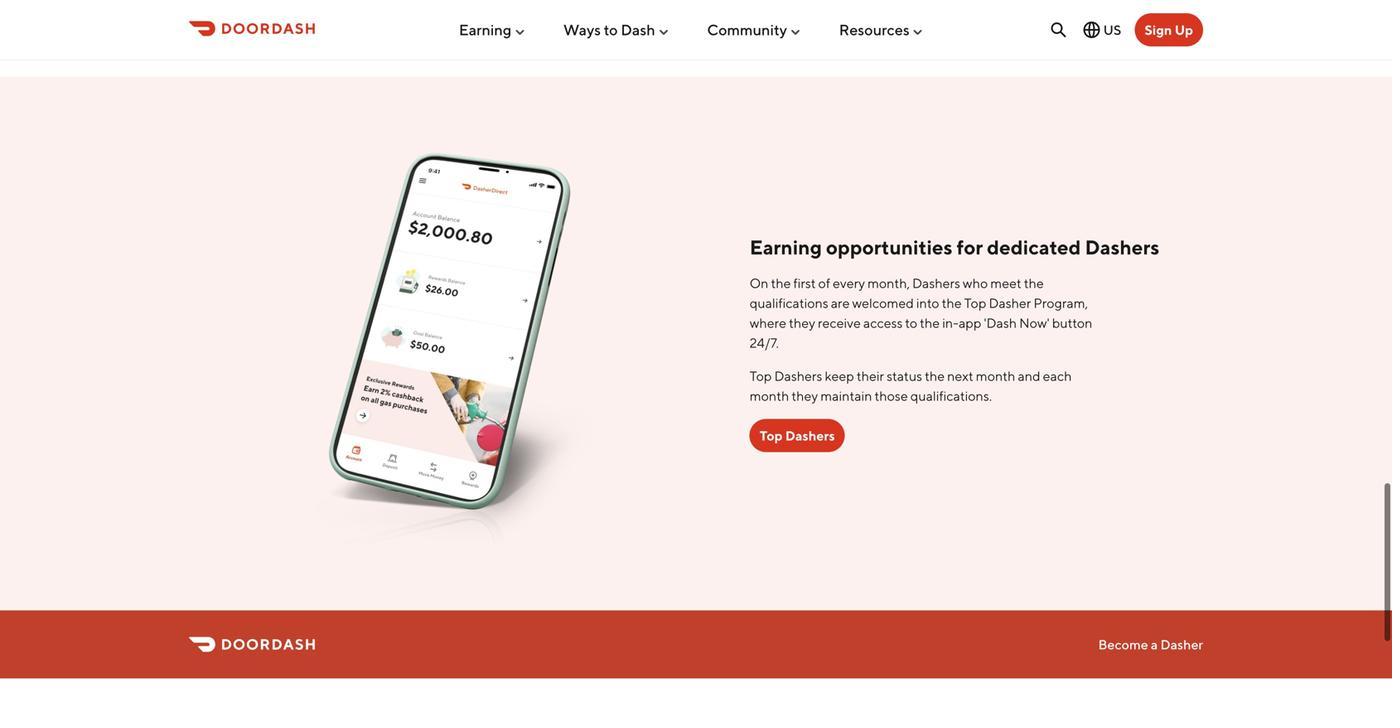 Task type: vqa. For each thing, say whether or not it's contained in the screenshot.
On the first of every month, Dashers who meet the qualifications are welcomed into the Top Dasher Program, where they receive access to the in-app 'Dash Now' button 24/7.
yes



Task type: locate. For each thing, give the bounding box(es) containing it.
community
[[708, 21, 788, 39]]

to
[[604, 21, 618, 39], [906, 315, 918, 331]]

the up in-
[[942, 295, 962, 311]]

every
[[833, 275, 866, 291]]

month
[[977, 368, 1016, 384], [750, 388, 790, 404]]

receive
[[818, 315, 861, 331]]

1 horizontal spatial month
[[977, 368, 1016, 384]]

in-
[[943, 315, 959, 331]]

meet
[[991, 275, 1022, 291]]

app
[[959, 315, 982, 331]]

1 horizontal spatial to
[[906, 315, 918, 331]]

top for top dashers
[[760, 428, 783, 443]]

top
[[965, 295, 987, 311], [750, 368, 772, 384], [760, 428, 783, 443]]

earning
[[459, 21, 512, 39], [750, 235, 823, 259]]

0 vertical spatial dasher
[[989, 295, 1032, 311]]

the up qualifications
[[772, 275, 791, 291]]

dasher
[[989, 295, 1032, 311], [1161, 637, 1204, 652]]

the left the next on the right of page
[[925, 368, 945, 384]]

on
[[750, 275, 769, 291]]

0 horizontal spatial month
[[750, 388, 790, 404]]

1 vertical spatial earning
[[750, 235, 823, 259]]

they down qualifications
[[789, 315, 816, 331]]

up
[[1175, 22, 1194, 38]]

top dashers keep their status the next month and each month they maintain those qualifications.
[[750, 368, 1072, 404]]

ways
[[564, 21, 601, 39]]

dashers
[[1086, 235, 1160, 259], [913, 275, 961, 291], [775, 368, 823, 384], [786, 428, 835, 443]]

top inside on the first of every month, dashers who meet the qualifications are welcomed into the top dasher program, where they receive access to the in-app 'dash now' button 24/7.
[[965, 295, 987, 311]]

top for top dashers keep their status the next month and each month they maintain those qualifications.
[[750, 368, 772, 384]]

1 vertical spatial dasher
[[1161, 637, 1204, 652]]

month left and
[[977, 368, 1016, 384]]

of
[[819, 275, 831, 291]]

they
[[789, 315, 816, 331], [792, 388, 819, 404]]

1 vertical spatial they
[[792, 388, 819, 404]]

to down into on the right top
[[906, 315, 918, 331]]

next
[[948, 368, 974, 384]]

those
[[875, 388, 909, 404]]

1 vertical spatial month
[[750, 388, 790, 404]]

0 horizontal spatial to
[[604, 21, 618, 39]]

2 vertical spatial top
[[760, 428, 783, 443]]

1 horizontal spatial earning
[[750, 235, 823, 259]]

dash
[[621, 21, 656, 39]]

sign
[[1145, 22, 1173, 38]]

0 vertical spatial to
[[604, 21, 618, 39]]

each
[[1044, 368, 1072, 384]]

to left dash
[[604, 21, 618, 39]]

top dashers link
[[750, 419, 845, 452]]

opportunities
[[827, 235, 953, 259]]

sign up
[[1145, 22, 1194, 38]]

1 vertical spatial to
[[906, 315, 918, 331]]

0 vertical spatial they
[[789, 315, 816, 331]]

the
[[772, 275, 791, 291], [1025, 275, 1045, 291], [942, 295, 962, 311], [921, 315, 940, 331], [925, 368, 945, 384]]

who
[[963, 275, 989, 291]]

'dash
[[985, 315, 1017, 331]]

0 vertical spatial earning
[[459, 21, 512, 39]]

resources
[[840, 21, 910, 39]]

0 vertical spatial top
[[965, 295, 987, 311]]

where
[[750, 315, 787, 331]]

their
[[857, 368, 885, 384]]

1 vertical spatial top
[[750, 368, 772, 384]]

top inside "top dashers keep their status the next month and each month they maintain those qualifications."
[[750, 368, 772, 384]]

dasher down meet
[[989, 295, 1032, 311]]

earning for earning opportunities for dedicated dashers
[[750, 235, 823, 259]]

button
[[1053, 315, 1093, 331]]

0 horizontal spatial dasher
[[989, 295, 1032, 311]]

resources link
[[840, 14, 925, 45]]

1 horizontal spatial dasher
[[1161, 637, 1204, 652]]

welcomed
[[853, 295, 914, 311]]

top dashers
[[760, 428, 835, 443]]

0 horizontal spatial earning
[[459, 21, 512, 39]]

month up top dashers
[[750, 388, 790, 404]]

they up top dashers link
[[792, 388, 819, 404]]

and
[[1019, 368, 1041, 384]]

dasher right a
[[1161, 637, 1204, 652]]

0 vertical spatial month
[[977, 368, 1016, 384]]



Task type: describe. For each thing, give the bounding box(es) containing it.
become a dasher link
[[1099, 637, 1204, 652]]

the right meet
[[1025, 275, 1045, 291]]

dasher inside on the first of every month, dashers who meet the qualifications are welcomed into the top dasher program, where they receive access to the in-app 'dash now' button 24/7.
[[989, 295, 1032, 311]]

earning opportunities for dedicated dashers
[[750, 235, 1160, 259]]

a
[[1152, 637, 1159, 652]]

access
[[864, 315, 903, 331]]

earning for earning
[[459, 21, 512, 39]]

for
[[957, 235, 984, 259]]

they inside on the first of every month, dashers who meet the qualifications are welcomed into the top dasher program, where they receive access to the in-app 'dash now' button 24/7.
[[789, 315, 816, 331]]

on the first of every month, dashers who meet the qualifications are welcomed into the top dasher program, where they receive access to the in-app 'dash now' button 24/7.
[[750, 275, 1093, 351]]

dx dasher direct app image
[[189, 120, 687, 565]]

the down into on the right top
[[921, 315, 940, 331]]

status
[[887, 368, 923, 384]]

ways to dash
[[564, 21, 656, 39]]

maintain
[[821, 388, 873, 404]]

they inside "top dashers keep their status the next month and each month they maintain those qualifications."
[[792, 388, 819, 404]]

ways to dash link
[[564, 14, 671, 45]]

first
[[794, 275, 816, 291]]

earning link
[[459, 14, 527, 45]]

us
[[1104, 22, 1122, 38]]

become
[[1099, 637, 1149, 652]]

dashers inside "top dashers keep their status the next month and each month they maintain those qualifications."
[[775, 368, 823, 384]]

to inside on the first of every month, dashers who meet the qualifications are welcomed into the top dasher program, where they receive access to the in-app 'dash now' button 24/7.
[[906, 315, 918, 331]]

dashers inside on the first of every month, dashers who meet the qualifications are welcomed into the top dasher program, where they receive access to the in-app 'dash now' button 24/7.
[[913, 275, 961, 291]]

are
[[831, 295, 850, 311]]

sign up button
[[1135, 13, 1204, 46]]

into
[[917, 295, 940, 311]]

the inside "top dashers keep their status the next month and each month they maintain those qualifications."
[[925, 368, 945, 384]]

qualifications.
[[911, 388, 993, 404]]

globe line image
[[1083, 20, 1102, 40]]

month,
[[868, 275, 910, 291]]

qualifications
[[750, 295, 829, 311]]

community link
[[708, 14, 803, 45]]

now'
[[1020, 315, 1050, 331]]

dedicated
[[988, 235, 1082, 259]]

24/7.
[[750, 335, 779, 351]]

program,
[[1034, 295, 1089, 311]]

keep
[[825, 368, 855, 384]]

become a dasher
[[1099, 637, 1204, 652]]



